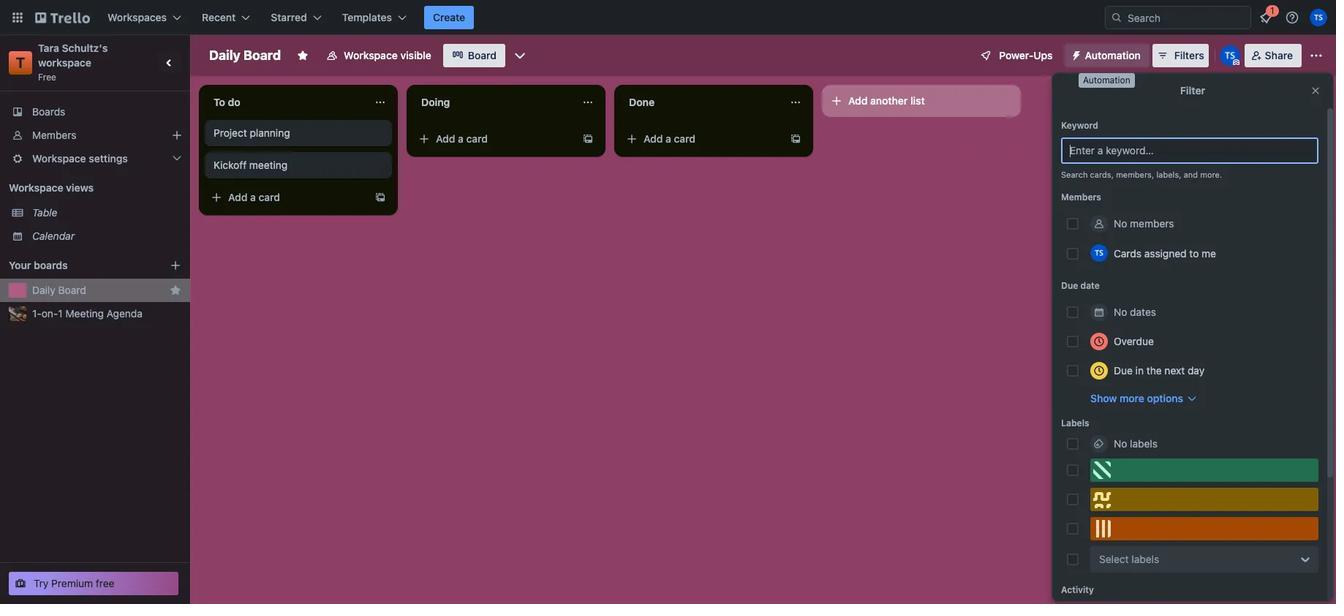 Task type: locate. For each thing, give the bounding box(es) containing it.
options
[[1148, 392, 1184, 405]]

tara schultz (taraschultz7) image inside the primary element
[[1311, 9, 1328, 26]]

Enter a keyword… text field
[[1062, 138, 1319, 164]]

0 horizontal spatial daily board
[[32, 284, 86, 296]]

your boards
[[9, 259, 68, 271]]

add a card button down kickoff meeting link
[[205, 186, 369, 209]]

labels down show more options button
[[1131, 438, 1158, 450]]

due left date at the right top
[[1062, 280, 1079, 291]]

0 vertical spatial due
[[1062, 280, 1079, 291]]

2 horizontal spatial add a card button
[[621, 127, 784, 151]]

to do
[[214, 96, 241, 108]]

next
[[1165, 364, 1186, 377]]

Doing text field
[[413, 91, 574, 114]]

2 vertical spatial no
[[1114, 438, 1128, 450]]

tara schultz (taraschultz7) image left cards
[[1091, 244, 1109, 262]]

daily
[[209, 48, 241, 63], [32, 284, 55, 296]]

daily board inside 'board name' text box
[[209, 48, 281, 63]]

card down meeting in the top left of the page
[[259, 191, 280, 203]]

share
[[1266, 49, 1294, 61]]

add a card button
[[413, 127, 577, 151], [621, 127, 784, 151], [205, 186, 369, 209]]

add a card button for doing
[[413, 127, 577, 151]]

daily board
[[209, 48, 281, 63], [32, 284, 86, 296]]

1 horizontal spatial a
[[458, 132, 464, 145]]

daily board up 1
[[32, 284, 86, 296]]

0 horizontal spatial a
[[250, 191, 256, 203]]

0 horizontal spatial members
[[32, 129, 76, 141]]

workspace inside popup button
[[32, 152, 86, 165]]

1
[[58, 307, 63, 320]]

members down the search
[[1062, 192, 1102, 203]]

no for no members
[[1114, 217, 1128, 230]]

no up cards
[[1114, 217, 1128, 230]]

table link
[[32, 206, 181, 220]]

no for no dates
[[1114, 306, 1128, 318]]

card
[[467, 132, 488, 145], [674, 132, 696, 145], [259, 191, 280, 203]]

in
[[1136, 364, 1144, 377]]

0 vertical spatial tara schultz (taraschultz7) image
[[1311, 9, 1328, 26]]

1 horizontal spatial due
[[1114, 364, 1133, 377]]

1 vertical spatial workspace
[[32, 152, 86, 165]]

daily down recent popup button
[[209, 48, 241, 63]]

show
[[1091, 392, 1118, 405]]

workspace for workspace views
[[9, 181, 63, 194]]

workspace visible
[[344, 49, 432, 61]]

labels for select labels
[[1132, 553, 1160, 566]]

workspace navigation collapse icon image
[[160, 53, 180, 73]]

card for done
[[674, 132, 696, 145]]

0 horizontal spatial create from template… image
[[375, 192, 386, 203]]

1 horizontal spatial members
[[1062, 192, 1102, 203]]

board down the your boards with 2 items element
[[58, 284, 86, 296]]

board
[[244, 48, 281, 63], [468, 49, 497, 61], [58, 284, 86, 296]]

your boards with 2 items element
[[9, 257, 148, 274]]

on-
[[42, 307, 58, 320]]

workspaces button
[[99, 6, 190, 29]]

0 horizontal spatial add a card
[[228, 191, 280, 203]]

add a card button down done text field
[[621, 127, 784, 151]]

settings
[[89, 152, 128, 165]]

starred
[[271, 11, 307, 23]]

kickoff meeting link
[[214, 158, 383, 173]]

create from template… image for done
[[790, 133, 802, 145]]

activity
[[1062, 585, 1095, 596]]

2 horizontal spatial a
[[666, 132, 672, 145]]

0 vertical spatial labels
[[1131, 438, 1158, 450]]

workspace
[[344, 49, 398, 61], [32, 152, 86, 165], [9, 181, 63, 194]]

table
[[32, 206, 57, 219]]

tara schultz (taraschultz7) image
[[1311, 9, 1328, 26], [1220, 45, 1241, 66], [1091, 244, 1109, 262]]

1 vertical spatial tara schultz (taraschultz7) image
[[1220, 45, 1241, 66]]

add another list button
[[822, 85, 1022, 117]]

assigned
[[1145, 247, 1187, 259]]

card down done text field
[[674, 132, 696, 145]]

automation tooltip
[[1079, 73, 1135, 88]]

2 horizontal spatial create from template… image
[[790, 133, 802, 145]]

ups
[[1034, 49, 1053, 61]]

create from template… image for doing
[[582, 133, 594, 145]]

0 vertical spatial automation
[[1086, 49, 1141, 61]]

1 vertical spatial due
[[1114, 364, 1133, 377]]

0 vertical spatial no
[[1114, 217, 1128, 230]]

kickoff
[[214, 159, 247, 171]]

workspace down templates dropdown button
[[344, 49, 398, 61]]

1 horizontal spatial board
[[244, 48, 281, 63]]

add a card down done
[[644, 132, 696, 145]]

cards
[[1114, 247, 1142, 259]]

workspace for workspace settings
[[32, 152, 86, 165]]

no left the dates
[[1114, 306, 1128, 318]]

board inside 'board name' text box
[[244, 48, 281, 63]]

boards link
[[0, 100, 190, 124]]

boards
[[34, 259, 68, 271]]

card down 'doing' text box
[[467, 132, 488, 145]]

share button
[[1245, 44, 1303, 67]]

a
[[458, 132, 464, 145], [666, 132, 672, 145], [250, 191, 256, 203]]

add for to do
[[228, 191, 248, 203]]

no
[[1114, 217, 1128, 230], [1114, 306, 1128, 318], [1114, 438, 1128, 450]]

0 horizontal spatial board
[[58, 284, 86, 296]]

1-
[[32, 307, 42, 320]]

due left in
[[1114, 364, 1133, 377]]

0 horizontal spatial due
[[1062, 280, 1079, 291]]

workspace up workspace views
[[32, 152, 86, 165]]

automation
[[1086, 49, 1141, 61], [1084, 75, 1131, 86]]

members down boards
[[32, 129, 76, 141]]

power-ups
[[1000, 49, 1053, 61]]

0 horizontal spatial card
[[259, 191, 280, 203]]

due date
[[1062, 280, 1100, 291]]

tara schultz (taraschultz7) image right filters
[[1220, 45, 1241, 66]]

workspace settings button
[[0, 147, 190, 171]]

1 no from the top
[[1114, 217, 1128, 230]]

add inside button
[[849, 94, 868, 107]]

calendar
[[32, 230, 75, 242]]

project planning
[[214, 127, 290, 139]]

premium
[[51, 577, 93, 590]]

daily up the on-
[[32, 284, 55, 296]]

members inside 'link'
[[32, 129, 76, 141]]

back to home image
[[35, 6, 90, 29]]

0 vertical spatial daily
[[209, 48, 241, 63]]

create from template… image
[[582, 133, 594, 145], [790, 133, 802, 145], [375, 192, 386, 203]]

2 vertical spatial workspace
[[9, 181, 63, 194]]

1 horizontal spatial create from template… image
[[582, 133, 594, 145]]

1 horizontal spatial daily board
[[209, 48, 281, 63]]

show more options button
[[1091, 391, 1199, 406]]

schultz's
[[62, 42, 108, 54]]

labels
[[1131, 438, 1158, 450], [1132, 553, 1160, 566]]

do
[[228, 96, 241, 108]]

Board name text field
[[202, 44, 288, 67]]

1 horizontal spatial add a card
[[436, 132, 488, 145]]

add a card button down 'doing' text box
[[413, 127, 577, 151]]

recent
[[202, 11, 236, 23]]

primary element
[[0, 0, 1337, 35]]

a down 'doing' text box
[[458, 132, 464, 145]]

a for to do
[[250, 191, 256, 203]]

1 vertical spatial automation
[[1084, 75, 1131, 86]]

0 horizontal spatial daily
[[32, 284, 55, 296]]

1 horizontal spatial card
[[467, 132, 488, 145]]

add for doing
[[436, 132, 455, 145]]

1 horizontal spatial add a card button
[[413, 127, 577, 151]]

2 horizontal spatial board
[[468, 49, 497, 61]]

workspace up table
[[9, 181, 63, 194]]

create from template… image for to do
[[375, 192, 386, 203]]

add left another
[[849, 94, 868, 107]]

2 horizontal spatial add a card
[[644, 132, 696, 145]]

automation button
[[1065, 44, 1150, 67]]

a for done
[[666, 132, 672, 145]]

a down kickoff meeting
[[250, 191, 256, 203]]

me
[[1202, 247, 1217, 259]]

1 vertical spatial labels
[[1132, 553, 1160, 566]]

calendar link
[[32, 229, 181, 244]]

t
[[16, 54, 25, 71]]

members
[[32, 129, 76, 141], [1062, 192, 1102, 203]]

to
[[1190, 247, 1200, 259]]

0 vertical spatial members
[[32, 129, 76, 141]]

a down done text field
[[666, 132, 672, 145]]

daily board down recent popup button
[[209, 48, 281, 63]]

workspace settings
[[32, 152, 128, 165]]

workspace inside button
[[344, 49, 398, 61]]

1 vertical spatial members
[[1062, 192, 1102, 203]]

search cards, members, labels, and more.
[[1062, 170, 1223, 179]]

due for due in the next day
[[1114, 364, 1133, 377]]

add down kickoff
[[228, 191, 248, 203]]

tara schultz (taraschultz7) image right open information menu icon
[[1311, 9, 1328, 26]]

0 horizontal spatial add a card button
[[205, 186, 369, 209]]

2 vertical spatial tara schultz (taraschultz7) image
[[1091, 244, 1109, 262]]

automation up automation tooltip
[[1086, 49, 1141, 61]]

color: green, title: none element
[[1091, 459, 1319, 482]]

add a card down kickoff meeting
[[228, 191, 280, 203]]

done
[[629, 96, 655, 108]]

kickoff meeting
[[214, 159, 288, 171]]

add a card for doing
[[436, 132, 488, 145]]

members,
[[1117, 170, 1155, 179]]

labels right select
[[1132, 553, 1160, 566]]

0 vertical spatial workspace
[[344, 49, 398, 61]]

3 no from the top
[[1114, 438, 1128, 450]]

add a card button for done
[[621, 127, 784, 151]]

starred button
[[262, 6, 331, 29]]

date
[[1081, 280, 1100, 291]]

add a card for done
[[644, 132, 696, 145]]

add a card down doing at top
[[436, 132, 488, 145]]

1 horizontal spatial daily
[[209, 48, 241, 63]]

add a card for to do
[[228, 191, 280, 203]]

no down more
[[1114, 438, 1128, 450]]

2 horizontal spatial tara schultz (taraschultz7) image
[[1311, 9, 1328, 26]]

0 vertical spatial daily board
[[209, 48, 281, 63]]

2 no from the top
[[1114, 306, 1128, 318]]

show menu image
[[1310, 48, 1324, 63]]

1 horizontal spatial tara schultz (taraschultz7) image
[[1220, 45, 1241, 66]]

add down doing at top
[[436, 132, 455, 145]]

tara schultz's workspace link
[[38, 42, 110, 69]]

board left star or unstar board icon
[[244, 48, 281, 63]]

board left customize views image
[[468, 49, 497, 61]]

to
[[214, 96, 225, 108]]

1 vertical spatial no
[[1114, 306, 1128, 318]]

due for due date
[[1062, 280, 1079, 291]]

no dates
[[1114, 306, 1157, 318]]

automation down automation 'button'
[[1084, 75, 1131, 86]]

tara
[[38, 42, 59, 54]]

2 horizontal spatial card
[[674, 132, 696, 145]]

add down done
[[644, 132, 663, 145]]

labels for no labels
[[1131, 438, 1158, 450]]



Task type: describe. For each thing, give the bounding box(es) containing it.
free
[[38, 72, 56, 83]]

1 vertical spatial daily
[[32, 284, 55, 296]]

power-
[[1000, 49, 1034, 61]]

filters
[[1175, 49, 1205, 61]]

Search field
[[1123, 7, 1251, 29]]

meeting
[[249, 159, 288, 171]]

workspace
[[38, 56, 91, 69]]

no members
[[1114, 217, 1175, 230]]

1 notification image
[[1258, 9, 1275, 26]]

create
[[433, 11, 466, 23]]

cards assigned to me
[[1114, 247, 1217, 259]]

1-on-1 meeting agenda
[[32, 307, 143, 320]]

card for to do
[[259, 191, 280, 203]]

select
[[1100, 553, 1130, 566]]

try
[[34, 577, 49, 590]]

search image
[[1112, 12, 1123, 23]]

project
[[214, 127, 247, 139]]

doing
[[421, 96, 450, 108]]

your
[[9, 259, 31, 271]]

list
[[911, 94, 925, 107]]

select labels
[[1100, 553, 1160, 566]]

automation inside automation 'button'
[[1086, 49, 1141, 61]]

0 horizontal spatial tara schultz (taraschultz7) image
[[1091, 244, 1109, 262]]

agenda
[[107, 307, 143, 320]]

try premium free button
[[9, 572, 179, 596]]

and
[[1184, 170, 1199, 179]]

1 vertical spatial daily board
[[32, 284, 86, 296]]

tara schultz's workspace free
[[38, 42, 110, 83]]

board link
[[443, 44, 506, 67]]

visible
[[401, 49, 432, 61]]

1-on-1 meeting agenda link
[[32, 307, 181, 321]]

members link
[[0, 124, 190, 147]]

labels,
[[1157, 170, 1182, 179]]

more
[[1120, 392, 1145, 405]]

color: orange, title: none element
[[1091, 517, 1319, 541]]

recent button
[[193, 6, 259, 29]]

keyword
[[1062, 120, 1099, 131]]

starred icon image
[[170, 285, 181, 296]]

meeting
[[66, 307, 104, 320]]

templates
[[342, 11, 392, 23]]

add board image
[[170, 260, 181, 271]]

templates button
[[333, 6, 416, 29]]

the
[[1147, 364, 1163, 377]]

no labels
[[1114, 438, 1158, 450]]

planning
[[250, 127, 290, 139]]

day
[[1188, 364, 1205, 377]]

board inside daily board link
[[58, 284, 86, 296]]

color: yellow, title: none element
[[1091, 488, 1319, 512]]

add a card button for to do
[[205, 186, 369, 209]]

overdue
[[1114, 335, 1155, 348]]

customize views image
[[513, 48, 528, 63]]

show more options
[[1091, 392, 1184, 405]]

open information menu image
[[1286, 10, 1300, 25]]

this member is an admin of this board. image
[[1234, 59, 1240, 66]]

views
[[66, 181, 94, 194]]

create button
[[424, 6, 474, 29]]

automation inside automation tooltip
[[1084, 75, 1131, 86]]

board inside board link
[[468, 49, 497, 61]]

star or unstar board image
[[297, 50, 309, 61]]

cards,
[[1091, 170, 1114, 179]]

card for doing
[[467, 132, 488, 145]]

workspaces
[[108, 11, 167, 23]]

sm image
[[1065, 44, 1086, 64]]

filter
[[1181, 84, 1206, 97]]

no for no labels
[[1114, 438, 1128, 450]]

daily inside 'board name' text box
[[209, 48, 241, 63]]

another
[[871, 94, 908, 107]]

try premium free
[[34, 577, 115, 590]]

t link
[[9, 51, 32, 75]]

filters button
[[1153, 44, 1209, 67]]

add for done
[[644, 132, 663, 145]]

dates
[[1131, 306, 1157, 318]]

workspace visible button
[[318, 44, 440, 67]]

power-ups button
[[971, 44, 1062, 67]]

workspace for workspace visible
[[344, 49, 398, 61]]

Done text field
[[621, 91, 782, 114]]

To do text field
[[205, 91, 366, 114]]

a for doing
[[458, 132, 464, 145]]

project planning link
[[214, 126, 383, 140]]

close popover image
[[1311, 85, 1322, 97]]

free
[[96, 577, 115, 590]]

boards
[[32, 105, 65, 118]]

workspace views
[[9, 181, 94, 194]]

labels
[[1062, 418, 1090, 429]]

members
[[1131, 217, 1175, 230]]

daily board link
[[32, 283, 164, 298]]

add another list
[[849, 94, 925, 107]]

due in the next day
[[1114, 364, 1205, 377]]

search
[[1062, 170, 1088, 179]]



Task type: vqa. For each thing, say whether or not it's contained in the screenshot.
Boards link
yes



